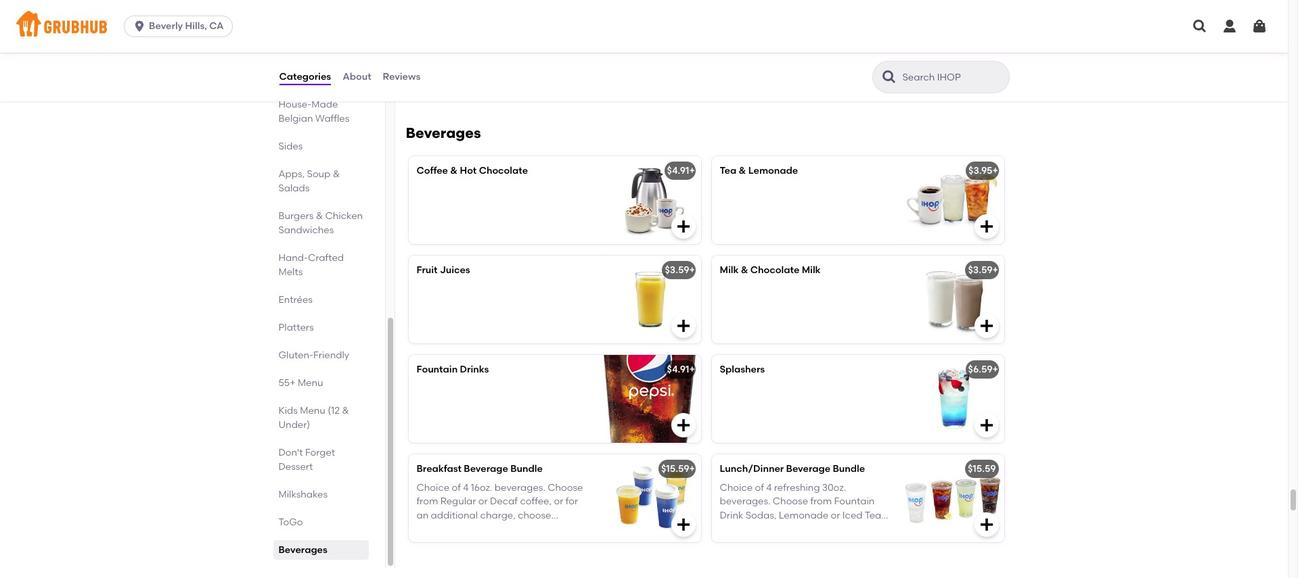 Task type: describe. For each thing, give the bounding box(es) containing it.
$4.91 for splashers
[[667, 364, 690, 376]]

$4.91 + for splashers
[[667, 364, 695, 376]]

melts
[[279, 267, 303, 278]]

svg image for $3.95 +
[[979, 219, 995, 235]]

about button
[[342, 53, 372, 102]]

fruit juices image
[[600, 256, 701, 344]]

house-
[[279, 99, 312, 111]]

hand-
[[279, 253, 308, 264]]

$15.59 for $15.59 +
[[661, 464, 690, 475]]

refreshing
[[774, 483, 820, 494]]

drink
[[720, 510, 744, 522]]

30oz.
[[822, 483, 846, 494]]

not
[[858, 524, 875, 536]]

beverly hills, ca
[[149, 20, 224, 32]]

breakfast beverage bundle image
[[600, 455, 701, 543]]

sides
[[279, 141, 303, 153]]

& for tea
[[739, 165, 746, 177]]

$4.91 for tea & lemonade
[[667, 165, 690, 177]]

1 milk from the left
[[720, 265, 739, 276]]

day
[[798, 43, 815, 55]]

a
[[913, 57, 920, 69]]

coffee
[[417, 165, 448, 177]]

hills,
[[185, 20, 207, 32]]

0 vertical spatial fountain
[[417, 364, 458, 376]]

tea.
[[865, 510, 884, 522]]

lunch/dinner beverage bundle image
[[903, 455, 1004, 543]]

dessert
[[279, 462, 313, 473]]

+ for fruit juices
[[690, 265, 695, 276]]

togo
[[279, 517, 303, 529]]

choose
[[773, 497, 808, 508]]

entrées
[[279, 295, 313, 306]]

(12
[[328, 406, 340, 417]]

bundle for breakfast beverage bundle
[[511, 464, 543, 475]]

of inside choice of 4 refreshing 30oz. beverages.  choose from fountain drink sodas, lemonade or iced tea. available for ihop 'n go only. not available for dine-in.
[[755, 483, 764, 494]]

favorites,
[[885, 43, 927, 55]]

platters
[[279, 323, 314, 334]]

splashers image
[[903, 355, 1004, 443]]

$3.59 + for fruit juices
[[665, 265, 695, 276]]

apps,
[[279, 169, 305, 180]]

fruit
[[417, 265, 438, 276]]

ca
[[209, 20, 224, 32]]

$3.95
[[969, 165, 993, 177]]

on
[[818, 43, 829, 55]]

fountain drinks
[[417, 364, 489, 376]]

gluten-friendly
[[279, 350, 349, 362]]

categories button
[[279, 53, 332, 102]]

serve
[[720, 71, 744, 82]]

fructose
[[776, 57, 813, 69]]

waffles
[[315, 113, 350, 125]]

for for you!
[[800, 71, 813, 82]]

sandwiches
[[279, 225, 334, 237]]

0 vertical spatial lemonade
[[749, 165, 798, 177]]

1 vertical spatial chocolate
[[751, 265, 800, 276]]

svg image for $15.59 +
[[675, 517, 692, 533]]

2 milk from the left
[[802, 265, 821, 276]]

Search IHOP search field
[[901, 71, 1005, 84]]

$15.59 for $15.59
[[968, 464, 996, 475]]

sodas,
[[746, 510, 777, 522]]

single-
[[922, 57, 953, 69]]

ihop
[[779, 524, 803, 536]]

available
[[720, 524, 762, 536]]

go
[[817, 524, 833, 536]]

& inside kids menu (12 & under)
[[342, 406, 349, 417]]

iced
[[843, 510, 863, 522]]

burgers & chicken sandwiches
[[279, 211, 363, 237]]

svg image inside beverly hills, ca button
[[133, 20, 146, 33]]

about
[[343, 71, 371, 82]]

menu for 55+
[[298, 378, 323, 390]]

hand-crafted melts
[[279, 253, 344, 278]]

menu for kids
[[300, 406, 326, 417]]

our
[[736, 43, 751, 55]]

milk & chocolate milk
[[720, 265, 821, 276]]

don't forget dessert
[[279, 448, 335, 473]]

+ for coffee & hot chocolate
[[690, 165, 695, 177]]

in
[[903, 57, 911, 69]]

& inside apps, soup & salads
[[333, 169, 340, 180]]

$15.59 +
[[661, 464, 695, 475]]

svg image for $3.59 +
[[675, 318, 692, 334]]

all
[[785, 43, 796, 55]]

your
[[832, 43, 852, 55]]

free
[[720, 57, 738, 69]]

under)
[[279, 420, 310, 432]]

55+ menu
[[279, 378, 323, 390]]

$6.59 +
[[969, 364, 999, 376]]

search icon image
[[881, 69, 897, 85]]

1 horizontal spatial beverages
[[406, 124, 481, 141]]

only.
[[835, 524, 856, 536]]



Task type: locate. For each thing, give the bounding box(es) containing it.
beverage for lunch/dinner
[[786, 464, 831, 475]]

0 horizontal spatial fountain
[[417, 364, 458, 376]]

1 vertical spatial beverages
[[279, 545, 328, 557]]

for down sodas,
[[765, 524, 777, 536]]

of
[[740, 57, 749, 69], [755, 483, 764, 494]]

0 vertical spatial beverages
[[406, 124, 481, 141]]

house-made belgian waffles
[[279, 99, 350, 125]]

try our syrups all day on your ihop® favorites, now free of high-fructose corn syrup. comes in a single- serve portion just for you!
[[720, 43, 953, 82]]

1 $3.59 from the left
[[665, 265, 690, 276]]

2 beverage from the left
[[786, 464, 831, 475]]

1 horizontal spatial beverage
[[786, 464, 831, 475]]

apps, soup & salads
[[279, 169, 340, 195]]

fountain inside choice of 4 refreshing 30oz. beverages.  choose from fountain drink sodas, lemonade or iced tea. available for ihop 'n go only. not available for dine-in.
[[835, 497, 875, 508]]

gluten-
[[279, 350, 314, 362]]

$3.95 +
[[969, 165, 999, 177]]

chicken
[[325, 211, 363, 222]]

dine-
[[779, 538, 803, 549]]

2 $3.59 from the left
[[968, 265, 993, 276]]

now
[[929, 43, 948, 55]]

2 $4.91 from the top
[[667, 364, 690, 376]]

0 horizontal spatial bundle
[[511, 464, 543, 475]]

don't
[[279, 448, 303, 459]]

0 horizontal spatial beverages
[[279, 545, 328, 557]]

syrups
[[753, 43, 783, 55]]

1 horizontal spatial $3.59 +
[[968, 265, 999, 276]]

beverage for breakfast
[[464, 464, 508, 475]]

soup
[[307, 169, 331, 180]]

beverly
[[149, 20, 183, 32]]

svg image
[[1192, 18, 1209, 35], [1252, 18, 1268, 35], [133, 20, 146, 33], [675, 219, 692, 235], [979, 318, 995, 334], [675, 418, 692, 434]]

reviews button
[[382, 53, 421, 102]]

friendly
[[314, 350, 349, 362]]

for left dine- on the bottom right of page
[[765, 538, 777, 549]]

'n
[[805, 524, 815, 536]]

choice
[[720, 483, 753, 494]]

0 vertical spatial $4.91
[[667, 165, 690, 177]]

fruit juices
[[417, 265, 470, 276]]

1 horizontal spatial $3.59
[[968, 265, 993, 276]]

lemonade right tea on the right of the page
[[749, 165, 798, 177]]

made
[[312, 99, 338, 111]]

1 $3.59 + from the left
[[665, 265, 695, 276]]

beverage
[[464, 464, 508, 475], [786, 464, 831, 475]]

svg image for $6.59 +
[[979, 418, 995, 434]]

kids menu (12 & under)
[[279, 406, 349, 432]]

$4.91 left tea on the right of the page
[[667, 165, 690, 177]]

tea & lemonade
[[720, 165, 798, 177]]

breakfast beverage bundle
[[417, 464, 543, 475]]

of inside try our syrups all day on your ihop® favorites, now free of high-fructose corn syrup. comes in a single- serve portion just for you!
[[740, 57, 749, 69]]

1 beverage from the left
[[464, 464, 508, 475]]

beverages up coffee at the left of page
[[406, 124, 481, 141]]

1 horizontal spatial milk
[[802, 265, 821, 276]]

& for milk
[[741, 265, 748, 276]]

you!
[[815, 71, 834, 82]]

beverages.
[[720, 497, 771, 508]]

beverage up refreshing
[[786, 464, 831, 475]]

1 horizontal spatial fountain
[[835, 497, 875, 508]]

of left 4 at the bottom of page
[[755, 483, 764, 494]]

coffee & hot chocolate image
[[600, 156, 701, 244]]

2 vertical spatial for
[[765, 538, 777, 549]]

categories
[[279, 71, 331, 82]]

0 horizontal spatial milk
[[720, 265, 739, 276]]

2 $4.91 + from the top
[[667, 364, 695, 376]]

+ for tea & lemonade
[[993, 165, 999, 177]]

0 vertical spatial for
[[800, 71, 813, 82]]

& for coffee
[[450, 165, 458, 177]]

0 vertical spatial $4.91 +
[[667, 165, 695, 177]]

menu inside kids menu (12 & under)
[[300, 406, 326, 417]]

4
[[767, 483, 772, 494]]

$4.91
[[667, 165, 690, 177], [667, 364, 690, 376]]

for right just
[[800, 71, 813, 82]]

0 horizontal spatial $15.59
[[661, 464, 690, 475]]

portion
[[747, 71, 780, 82]]

0 horizontal spatial $3.59
[[665, 265, 690, 276]]

0 vertical spatial menu
[[298, 378, 323, 390]]

just
[[782, 71, 798, 82]]

fountain up the iced
[[835, 497, 875, 508]]

salads
[[279, 183, 310, 195]]

$4.91 + left splashers
[[667, 364, 695, 376]]

svg image inside main navigation navigation
[[1222, 18, 1238, 35]]

lemonade inside choice of 4 refreshing 30oz. beverages.  choose from fountain drink sodas, lemonade or iced tea. available for ihop 'n go only. not available for dine-in.
[[779, 510, 829, 522]]

try
[[720, 43, 734, 55]]

burgers
[[279, 211, 314, 222]]

ihop®
[[854, 43, 883, 55]]

0 horizontal spatial chocolate
[[479, 165, 528, 177]]

menu right 55+
[[298, 378, 323, 390]]

1 vertical spatial for
[[765, 524, 777, 536]]

& for burgers
[[316, 211, 323, 222]]

corn
[[815, 57, 836, 69]]

kids
[[279, 406, 298, 417]]

tea
[[720, 165, 737, 177]]

menu left the (12
[[300, 406, 326, 417]]

&
[[450, 165, 458, 177], [739, 165, 746, 177], [333, 169, 340, 180], [316, 211, 323, 222], [741, 265, 748, 276], [342, 406, 349, 417]]

or
[[831, 510, 841, 522]]

fountain drinks image
[[600, 355, 701, 443]]

0 vertical spatial chocolate
[[479, 165, 528, 177]]

lemonade up 'n on the right
[[779, 510, 829, 522]]

1 vertical spatial of
[[755, 483, 764, 494]]

55+
[[279, 378, 296, 390]]

of down our
[[740, 57, 749, 69]]

milk
[[720, 265, 739, 276], [802, 265, 821, 276]]

1 vertical spatial menu
[[300, 406, 326, 417]]

$4.91 + left tea on the right of the page
[[667, 165, 695, 177]]

1 $4.91 + from the top
[[667, 165, 695, 177]]

1 horizontal spatial bundle
[[833, 464, 865, 475]]

in.
[[803, 538, 814, 549]]

$4.91 + for tea & lemonade
[[667, 165, 695, 177]]

0 horizontal spatial of
[[740, 57, 749, 69]]

2 bundle from the left
[[833, 464, 865, 475]]

1 horizontal spatial of
[[755, 483, 764, 494]]

menu
[[298, 378, 323, 390], [300, 406, 326, 417]]

1 vertical spatial $4.91
[[667, 364, 690, 376]]

tea & lemonade image
[[903, 156, 1004, 244]]

0 horizontal spatial beverage
[[464, 464, 508, 475]]

$3.59 + for milk & chocolate milk
[[968, 265, 999, 276]]

+ for splashers
[[993, 364, 999, 376]]

breakfast
[[417, 464, 462, 475]]

syrup.
[[839, 57, 866, 69]]

fountain left drinks
[[417, 364, 458, 376]]

crafted
[[308, 253, 344, 264]]

milkshakes
[[279, 490, 328, 501]]

for for dine-
[[765, 538, 777, 549]]

1 vertical spatial $4.91 +
[[667, 364, 695, 376]]

+ for milk & chocolate milk
[[993, 265, 999, 276]]

for inside try our syrups all day on your ihop® favorites, now free of high-fructose corn syrup. comes in a single- serve portion just for you!
[[800, 71, 813, 82]]

lunch/dinner
[[720, 464, 784, 475]]

2 $3.59 + from the left
[[968, 265, 999, 276]]

belgian
[[279, 113, 313, 125]]

splashers
[[720, 364, 765, 376]]

main navigation navigation
[[0, 0, 1288, 53]]

reviews
[[383, 71, 421, 82]]

lemonade
[[749, 165, 798, 177], [779, 510, 829, 522]]

coffee & hot chocolate
[[417, 165, 528, 177]]

beverly hills, ca button
[[124, 16, 238, 37]]

1 horizontal spatial chocolate
[[751, 265, 800, 276]]

$4.91 left splashers
[[667, 364, 690, 376]]

from
[[811, 497, 832, 508]]

hot
[[460, 165, 477, 177]]

0 horizontal spatial $3.59 +
[[665, 265, 695, 276]]

fountain
[[417, 364, 458, 376], [835, 497, 875, 508]]

bundle for lunch/dinner beverage bundle
[[833, 464, 865, 475]]

$3.59
[[665, 265, 690, 276], [968, 265, 993, 276]]

lunch/dinner beverage bundle
[[720, 464, 865, 475]]

juices
[[440, 265, 470, 276]]

bundle
[[511, 464, 543, 475], [833, 464, 865, 475]]

& inside burgers & chicken sandwiches
[[316, 211, 323, 222]]

1 $15.59 from the left
[[661, 464, 690, 475]]

comes
[[868, 57, 901, 69]]

$3.59 for milk & chocolate milk
[[968, 265, 993, 276]]

milk & chocolate milk image
[[903, 256, 1004, 344]]

1 vertical spatial fountain
[[835, 497, 875, 508]]

svg image
[[1222, 18, 1238, 35], [979, 219, 995, 235], [675, 318, 692, 334], [979, 418, 995, 434], [675, 517, 692, 533], [979, 517, 995, 533]]

try our syrups all day on your ihop® favorites, now free of high-fructose corn syrup. comes in a single- serve portion just for you! button
[[712, 15, 1004, 96]]

$6.59
[[969, 364, 993, 376]]

$3.59 for fruit juices
[[665, 265, 690, 276]]

1 vertical spatial lemonade
[[779, 510, 829, 522]]

available
[[720, 538, 762, 549]]

forget
[[305, 448, 335, 459]]

beverage right 'breakfast' at the bottom left
[[464, 464, 508, 475]]

1 horizontal spatial $15.59
[[968, 464, 996, 475]]

beverages down togo
[[279, 545, 328, 557]]

$3.59 +
[[665, 265, 695, 276], [968, 265, 999, 276]]

1 bundle from the left
[[511, 464, 543, 475]]

1 $4.91 from the top
[[667, 165, 690, 177]]

0 vertical spatial of
[[740, 57, 749, 69]]

choice of 4 refreshing 30oz. beverages.  choose from fountain drink sodas, lemonade or iced tea. available for ihop 'n go only. not available for dine-in.
[[720, 483, 884, 549]]

+ for fountain drinks
[[690, 364, 695, 376]]

2 $15.59 from the left
[[968, 464, 996, 475]]



Task type: vqa. For each thing, say whether or not it's contained in the screenshot.
1st $3.59 + from right
yes



